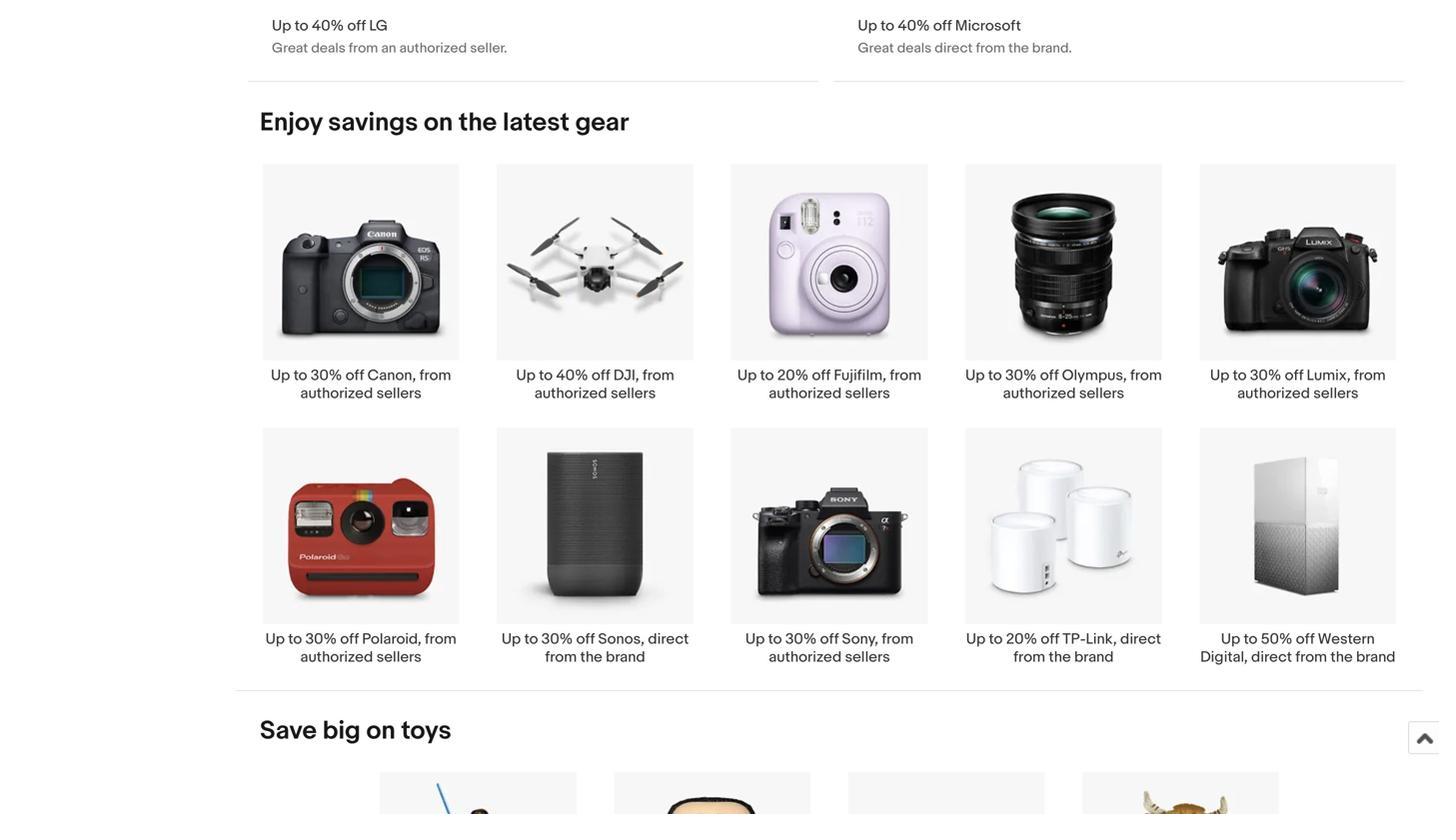 Task type: describe. For each thing, give the bounding box(es) containing it.
up to 40% off dji, from authorized sellers
[[516, 367, 674, 403]]

up for up to 40% off lg great deals from an authorized seller.
[[272, 17, 291, 35]]

up to 30% off olympus, from authorized sellers
[[965, 367, 1162, 403]]

up for up to 40% off dji, from authorized sellers
[[516, 367, 536, 385]]

the inside up to 50% off western digital, direct from the brand
[[1331, 649, 1353, 667]]

brand for up to 20% off tp-link, direct from the brand
[[1074, 649, 1114, 667]]

savings
[[328, 108, 418, 139]]

direct inside up to 50% off western digital, direct from the brand
[[1251, 649, 1292, 667]]

great for up to 40% off microsoft
[[858, 40, 894, 57]]

up to 30% off sonos, direct from the brand
[[502, 631, 689, 667]]

authorized for up to 30% off lumix, from authorized sellers
[[1237, 385, 1310, 403]]

link,
[[1086, 631, 1117, 649]]

from inside up to 30% off sonos, direct from the brand
[[545, 649, 577, 667]]

dji,
[[614, 367, 639, 385]]

enjoy savings on the latest gear
[[260, 108, 629, 139]]

up to 50% off western digital, direct from the brand
[[1200, 631, 1396, 667]]

up to 40% off microsoft great deals direct from the brand.
[[858, 17, 1072, 57]]

off for lg
[[347, 17, 366, 35]]

sonos,
[[598, 631, 645, 649]]

digital,
[[1200, 649, 1248, 667]]

off for olympus,
[[1040, 367, 1059, 385]]

gear
[[575, 108, 629, 139]]

up for up to 30% off sonos, direct from the brand
[[502, 631, 521, 649]]

latest
[[503, 108, 570, 139]]

up for up to 30% off sony, from authorized sellers
[[745, 631, 765, 649]]

enjoy
[[260, 108, 322, 139]]

authorized for up to 30% off olympus, from authorized sellers
[[1003, 385, 1076, 403]]

off for lumix,
[[1285, 367, 1303, 385]]

off for sonos,
[[576, 631, 595, 649]]

up to 40% off dji, from authorized sellers link
[[478, 163, 712, 403]]

direct inside up to 30% off sonos, direct from the brand
[[648, 631, 689, 649]]

up to 30% off canon, from authorized sellers link
[[244, 163, 478, 403]]

off for polaroid,
[[340, 631, 359, 649]]

to for up to 50% off western digital, direct from the brand
[[1244, 631, 1258, 649]]

sellers for dji,
[[611, 385, 656, 403]]

to for up to 20% off tp-link, direct from the brand
[[989, 631, 1003, 649]]

off for tp-
[[1041, 631, 1059, 649]]

40% for direct
[[898, 17, 930, 35]]

direct inside up to 40% off microsoft great deals direct from the brand.
[[935, 40, 973, 57]]

polaroid,
[[362, 631, 421, 649]]

off for western
[[1296, 631, 1315, 649]]

authorized for up to 30% off polaroid, from authorized sellers
[[300, 649, 373, 667]]

20% for sellers
[[777, 367, 809, 385]]

up to 30% off sony, from authorized sellers link
[[712, 427, 947, 667]]

great for up to 40% off lg
[[272, 40, 308, 57]]

30% for olympus,
[[1005, 367, 1037, 385]]

from inside up to 30% off canon, from authorized sellers
[[419, 367, 451, 385]]

to for up to 30% off canon, from authorized sellers
[[294, 367, 307, 385]]

from inside up to 40% off lg great deals from an authorized seller.
[[349, 40, 378, 57]]

list for save big on toys
[[236, 771, 1423, 815]]

authorized inside up to 40% off lg great deals from an authorized seller.
[[399, 40, 467, 57]]

from inside up to 30% off lumix, from authorized sellers
[[1354, 367, 1386, 385]]

fujifilm,
[[834, 367, 887, 385]]

off for dji,
[[592, 367, 610, 385]]

from inside up to 40% off microsoft great deals direct from the brand.
[[976, 40, 1005, 57]]

50%
[[1261, 631, 1293, 649]]

sellers for olympus,
[[1079, 385, 1124, 403]]

up to 20% off fujifilm, from authorized sellers
[[737, 367, 922, 403]]

sony,
[[842, 631, 879, 649]]

from inside up to 20% off fujifilm, from authorized sellers
[[890, 367, 922, 385]]

microsoft
[[955, 17, 1021, 35]]

direct inside up to 20% off tp-link, direct from the brand
[[1120, 631, 1161, 649]]

up for up to 30% off olympus, from authorized sellers
[[965, 367, 985, 385]]

authorized for up to 20% off fujifilm, from authorized sellers
[[769, 385, 842, 403]]



Task type: locate. For each thing, give the bounding box(es) containing it.
off inside up to 30% off sony, from authorized sellers
[[820, 631, 839, 649]]

from inside up to 30% off sony, from authorized sellers
[[882, 631, 914, 649]]

None text field
[[834, 0, 1404, 81]]

to for up to 40% off dji, from authorized sellers
[[539, 367, 553, 385]]

0 horizontal spatial 40%
[[312, 17, 344, 35]]

seller.
[[470, 40, 507, 57]]

40%
[[312, 17, 344, 35], [898, 17, 930, 35], [556, 367, 588, 385]]

off right 50%
[[1296, 631, 1315, 649]]

brand
[[606, 649, 645, 667], [1074, 649, 1114, 667], [1356, 649, 1396, 667]]

western
[[1318, 631, 1375, 649]]

lg
[[369, 17, 388, 35]]

30% for sonos,
[[541, 631, 573, 649]]

30% inside up to 30% off polaroid, from authorized sellers
[[305, 631, 337, 649]]

1 horizontal spatial on
[[424, 108, 453, 139]]

up to 30% off olympus, from authorized sellers link
[[947, 163, 1181, 403]]

30% left canon,
[[311, 367, 342, 385]]

0 vertical spatial on
[[424, 108, 453, 139]]

up inside up to 40% off microsoft great deals direct from the brand.
[[858, 17, 877, 35]]

direct right the digital,
[[1251, 649, 1292, 667]]

up inside up to 30% off olympus, from authorized sellers
[[965, 367, 985, 385]]

from right the polaroid,
[[425, 631, 457, 649]]

olympus,
[[1062, 367, 1127, 385]]

off left sony,
[[820, 631, 839, 649]]

0 horizontal spatial deals
[[311, 40, 346, 57]]

40% inside up to 40% off microsoft great deals direct from the brand.
[[898, 17, 930, 35]]

30% left the polaroid,
[[305, 631, 337, 649]]

direct
[[935, 40, 973, 57], [648, 631, 689, 649], [1120, 631, 1161, 649], [1251, 649, 1292, 667]]

off inside up to 20% off tp-link, direct from the brand
[[1041, 631, 1059, 649]]

from inside up to 30% off olympus, from authorized sellers
[[1130, 367, 1162, 385]]

deals for lg
[[311, 40, 346, 57]]

30% left lumix, at the top of page
[[1250, 367, 1282, 385]]

sellers inside up to 30% off lumix, from authorized sellers
[[1314, 385, 1359, 403]]

to for up to 30% off sony, from authorized sellers
[[768, 631, 782, 649]]

sellers inside up to 30% off canon, from authorized sellers
[[376, 385, 422, 403]]

great
[[272, 40, 308, 57], [858, 40, 894, 57]]

from right 50%
[[1296, 649, 1327, 667]]

off left dji,
[[592, 367, 610, 385]]

deals inside up to 40% off lg great deals from an authorized seller.
[[311, 40, 346, 57]]

sellers for sony,
[[845, 649, 890, 667]]

off left "fujifilm,"
[[812, 367, 831, 385]]

off left lumix, at the top of page
[[1285, 367, 1303, 385]]

to inside up to 20% off tp-link, direct from the brand
[[989, 631, 1003, 649]]

on
[[424, 108, 453, 139], [366, 716, 396, 747]]

deals inside up to 40% off microsoft great deals direct from the brand.
[[897, 40, 932, 57]]

to inside up to 30% off sonos, direct from the brand
[[524, 631, 538, 649]]

an
[[381, 40, 396, 57]]

authorized inside up to 30% off canon, from authorized sellers
[[300, 385, 373, 403]]

off left lg
[[347, 17, 366, 35]]

up inside up to 30% off polaroid, from authorized sellers
[[265, 631, 285, 649]]

40% for from
[[312, 17, 344, 35]]

brand inside up to 50% off western digital, direct from the brand
[[1356, 649, 1396, 667]]

off inside up to 40% off lg great deals from an authorized seller.
[[347, 17, 366, 35]]

lumix,
[[1307, 367, 1351, 385]]

from right sony,
[[882, 631, 914, 649]]

1 horizontal spatial deals
[[897, 40, 932, 57]]

off left sonos,
[[576, 631, 595, 649]]

up to 20% off tp-link, direct from the brand
[[966, 631, 1161, 667]]

sellers
[[376, 385, 422, 403], [611, 385, 656, 403], [845, 385, 890, 403], [1079, 385, 1124, 403], [1314, 385, 1359, 403], [376, 649, 422, 667], [845, 649, 890, 667]]

sellers for canon,
[[376, 385, 422, 403]]

20% left tp-
[[1006, 631, 1037, 649]]

to
[[295, 17, 308, 35], [881, 17, 894, 35], [294, 367, 307, 385], [539, 367, 553, 385], [760, 367, 774, 385], [988, 367, 1002, 385], [1233, 367, 1247, 385], [288, 631, 302, 649], [524, 631, 538, 649], [768, 631, 782, 649], [989, 631, 1003, 649], [1244, 631, 1258, 649]]

2 brand from the left
[[1074, 649, 1114, 667]]

to for up to 40% off lg great deals from an authorized seller.
[[295, 17, 308, 35]]

brand.
[[1032, 40, 1072, 57]]

authorized inside up to 40% off dji, from authorized sellers
[[535, 385, 607, 403]]

1 vertical spatial on
[[366, 716, 396, 747]]

up to 30% off polaroid, from authorized sellers
[[265, 631, 457, 667]]

2 horizontal spatial 40%
[[898, 17, 930, 35]]

off inside up to 50% off western digital, direct from the brand
[[1296, 631, 1315, 649]]

deals for microsoft
[[897, 40, 932, 57]]

list
[[236, 163, 1423, 691], [236, 771, 1423, 815]]

2 horizontal spatial brand
[[1356, 649, 1396, 667]]

up to 30% off polaroid, from authorized sellers link
[[244, 427, 478, 667]]

on for big
[[366, 716, 396, 747]]

off inside up to 30% off lumix, from authorized sellers
[[1285, 367, 1303, 385]]

0 horizontal spatial brand
[[606, 649, 645, 667]]

from right dji,
[[643, 367, 674, 385]]

none text field containing up to 40% off microsoft
[[834, 0, 1404, 81]]

sellers inside up to 20% off fujifilm, from authorized sellers
[[845, 385, 890, 403]]

30% inside up to 30% off sony, from authorized sellers
[[785, 631, 817, 649]]

save big on toys
[[260, 716, 451, 747]]

40% left lg
[[312, 17, 344, 35]]

off for microsoft
[[933, 17, 952, 35]]

from left sonos,
[[545, 649, 577, 667]]

up for up to 50% off western digital, direct from the brand
[[1221, 631, 1240, 649]]

off left microsoft
[[933, 17, 952, 35]]

from right lumix, at the top of page
[[1354, 367, 1386, 385]]

from right "fujifilm,"
[[890, 367, 922, 385]]

the inside up to 30% off sonos, direct from the brand
[[580, 649, 602, 667]]

the inside up to 40% off microsoft great deals direct from the brand.
[[1008, 40, 1029, 57]]

0 horizontal spatial great
[[272, 40, 308, 57]]

20%
[[777, 367, 809, 385], [1006, 631, 1037, 649]]

great inside up to 40% off lg great deals from an authorized seller.
[[272, 40, 308, 57]]

from inside up to 20% off tp-link, direct from the brand
[[1014, 649, 1045, 667]]

2 great from the left
[[858, 40, 894, 57]]

2 list from the top
[[236, 771, 1423, 815]]

off inside up to 30% off sonos, direct from the brand
[[576, 631, 595, 649]]

30% left olympus,
[[1005, 367, 1037, 385]]

off inside up to 40% off dji, from authorized sellers
[[592, 367, 610, 385]]

up for up to 20% off tp-link, direct from the brand
[[966, 631, 986, 649]]

from right olympus,
[[1130, 367, 1162, 385]]

40% for sellers
[[556, 367, 588, 385]]

authorized inside up to 30% off polaroid, from authorized sellers
[[300, 649, 373, 667]]

sellers inside up to 40% off dji, from authorized sellers
[[611, 385, 656, 403]]

1 deals from the left
[[311, 40, 346, 57]]

up to 30% off lumix, from authorized sellers link
[[1181, 163, 1415, 403]]

up to 30% off lumix, from authorized sellers
[[1210, 367, 1386, 403]]

on for savings
[[424, 108, 453, 139]]

list containing up to 30% off canon, from authorized sellers
[[236, 163, 1423, 691]]

from right canon,
[[419, 367, 451, 385]]

direct right sonos,
[[648, 631, 689, 649]]

off for canon,
[[346, 367, 364, 385]]

up for up to 20% off fujifilm, from authorized sellers
[[737, 367, 757, 385]]

0 vertical spatial list
[[236, 163, 1423, 691]]

up for up to 30% off lumix, from authorized sellers
[[1210, 367, 1230, 385]]

authorized
[[399, 40, 467, 57], [300, 385, 373, 403], [535, 385, 607, 403], [769, 385, 842, 403], [1003, 385, 1076, 403], [1237, 385, 1310, 403], [300, 649, 373, 667], [769, 649, 842, 667]]

30% inside up to 30% off lumix, from authorized sellers
[[1250, 367, 1282, 385]]

1 horizontal spatial 20%
[[1006, 631, 1037, 649]]

direct down microsoft
[[935, 40, 973, 57]]

to inside up to 30% off lumix, from authorized sellers
[[1233, 367, 1247, 385]]

the
[[1008, 40, 1029, 57], [459, 108, 497, 139], [580, 649, 602, 667], [1049, 649, 1071, 667], [1331, 649, 1353, 667]]

big
[[323, 716, 361, 747]]

1 brand from the left
[[606, 649, 645, 667]]

to inside up to 40% off dji, from authorized sellers
[[539, 367, 553, 385]]

sellers inside up to 30% off sony, from authorized sellers
[[845, 649, 890, 667]]

off inside up to 20% off fujifilm, from authorized sellers
[[812, 367, 831, 385]]

off for sony,
[[820, 631, 839, 649]]

1 great from the left
[[272, 40, 308, 57]]

20% inside up to 20% off fujifilm, from authorized sellers
[[777, 367, 809, 385]]

off left olympus,
[[1040, 367, 1059, 385]]

30% left sonos,
[[541, 631, 573, 649]]

to inside up to 40% off lg great deals from an authorized seller.
[[295, 17, 308, 35]]

30% for polaroid,
[[305, 631, 337, 649]]

off inside up to 30% off olympus, from authorized sellers
[[1040, 367, 1059, 385]]

direct right link,
[[1120, 631, 1161, 649]]

up to 30% off sonos, direct from the brand link
[[478, 427, 712, 667]]

toys
[[401, 716, 451, 747]]

up inside up to 20% off fujifilm, from authorized sellers
[[737, 367, 757, 385]]

save
[[260, 716, 317, 747]]

up to 30% off canon, from authorized sellers
[[271, 367, 451, 403]]

30% inside up to 30% off olympus, from authorized sellers
[[1005, 367, 1037, 385]]

the inside up to 20% off tp-link, direct from the brand
[[1049, 649, 1071, 667]]

up inside up to 50% off western digital, direct from the brand
[[1221, 631, 1240, 649]]

off for fujifilm,
[[812, 367, 831, 385]]

tp-
[[1063, 631, 1086, 649]]

40% inside up to 40% off lg great deals from an authorized seller.
[[312, 17, 344, 35]]

to inside up to 50% off western digital, direct from the brand
[[1244, 631, 1258, 649]]

up to 20% off tp-link, direct from the brand link
[[947, 427, 1181, 667]]

20% for from
[[1006, 631, 1037, 649]]

1 horizontal spatial great
[[858, 40, 894, 57]]

on right savings
[[424, 108, 453, 139]]

up inside up to 30% off sony, from authorized sellers
[[745, 631, 765, 649]]

3 brand from the left
[[1356, 649, 1396, 667]]

up inside up to 20% off tp-link, direct from the brand
[[966, 631, 986, 649]]

up to 30% off sony, from authorized sellers
[[745, 631, 914, 667]]

30% for canon,
[[311, 367, 342, 385]]

0 horizontal spatial on
[[366, 716, 396, 747]]

sellers for polaroid,
[[376, 649, 422, 667]]

sellers inside up to 30% off polaroid, from authorized sellers
[[376, 649, 422, 667]]

great inside up to 40% off microsoft great deals direct from the brand.
[[858, 40, 894, 57]]

to inside up to 40% off microsoft great deals direct from the brand.
[[881, 17, 894, 35]]

to for up to 30% off polaroid, from authorized sellers
[[288, 631, 302, 649]]

1 horizontal spatial brand
[[1074, 649, 1114, 667]]

authorized inside up to 20% off fujifilm, from authorized sellers
[[769, 385, 842, 403]]

to for up to 30% off sonos, direct from the brand
[[524, 631, 538, 649]]

off left canon,
[[346, 367, 364, 385]]

from
[[349, 40, 378, 57], [976, 40, 1005, 57], [419, 367, 451, 385], [643, 367, 674, 385], [890, 367, 922, 385], [1130, 367, 1162, 385], [1354, 367, 1386, 385], [425, 631, 457, 649], [882, 631, 914, 649], [545, 649, 577, 667], [1014, 649, 1045, 667], [1296, 649, 1327, 667]]

off left tp-
[[1041, 631, 1059, 649]]

from down microsoft
[[976, 40, 1005, 57]]

30% for sony,
[[785, 631, 817, 649]]

to for up to 30% off olympus, from authorized sellers
[[988, 367, 1002, 385]]

1 list from the top
[[236, 163, 1423, 691]]

to inside up to 30% off olympus, from authorized sellers
[[988, 367, 1002, 385]]

None text field
[[248, 0, 818, 81]]

sellers for fujifilm,
[[845, 385, 890, 403]]

authorized inside up to 30% off lumix, from authorized sellers
[[1237, 385, 1310, 403]]

off inside up to 30% off canon, from authorized sellers
[[346, 367, 364, 385]]

brand inside up to 30% off sonos, direct from the brand
[[606, 649, 645, 667]]

up inside up to 40% off lg great deals from an authorized seller.
[[272, 17, 291, 35]]

up for up to 30% off canon, from authorized sellers
[[271, 367, 290, 385]]

up to 20% off fujifilm, from authorized sellers link
[[712, 163, 947, 403]]

40% left dji,
[[556, 367, 588, 385]]

up inside up to 30% off sonos, direct from the brand
[[502, 631, 521, 649]]

sellers inside up to 30% off olympus, from authorized sellers
[[1079, 385, 1124, 403]]

none text field containing up to 40% off lg
[[248, 0, 818, 81]]

up to 40% off lg great deals from an authorized seller.
[[272, 17, 507, 57]]

up for up to 30% off polaroid, from authorized sellers
[[265, 631, 285, 649]]

deals
[[311, 40, 346, 57], [897, 40, 932, 57]]

0 vertical spatial 20%
[[777, 367, 809, 385]]

30% for lumix,
[[1250, 367, 1282, 385]]

30% inside up to 30% off sonos, direct from the brand
[[541, 631, 573, 649]]

1 vertical spatial 20%
[[1006, 631, 1037, 649]]

brand for up to 50% off western digital, direct from the brand
[[1356, 649, 1396, 667]]

30%
[[311, 367, 342, 385], [1005, 367, 1037, 385], [1250, 367, 1282, 385], [305, 631, 337, 649], [541, 631, 573, 649], [785, 631, 817, 649]]

to for up to 30% off lumix, from authorized sellers
[[1233, 367, 1247, 385]]

30% left sony,
[[785, 631, 817, 649]]

authorized inside up to 30% off olympus, from authorized sellers
[[1003, 385, 1076, 403]]

to inside up to 30% off canon, from authorized sellers
[[294, 367, 307, 385]]

to inside up to 30% off polaroid, from authorized sellers
[[288, 631, 302, 649]]

authorized for up to 30% off sony, from authorized sellers
[[769, 649, 842, 667]]

off inside up to 30% off polaroid, from authorized sellers
[[340, 631, 359, 649]]

0 horizontal spatial 20%
[[777, 367, 809, 385]]

up for up to 40% off microsoft great deals direct from the brand.
[[858, 17, 877, 35]]

20% inside up to 20% off tp-link, direct from the brand
[[1006, 631, 1037, 649]]

from inside up to 30% off polaroid, from authorized sellers
[[425, 631, 457, 649]]

from inside up to 50% off western digital, direct from the brand
[[1296, 649, 1327, 667]]

20% left "fujifilm,"
[[777, 367, 809, 385]]

30% inside up to 30% off canon, from authorized sellers
[[311, 367, 342, 385]]

off
[[347, 17, 366, 35], [933, 17, 952, 35], [346, 367, 364, 385], [592, 367, 610, 385], [812, 367, 831, 385], [1040, 367, 1059, 385], [1285, 367, 1303, 385], [340, 631, 359, 649], [576, 631, 595, 649], [820, 631, 839, 649], [1041, 631, 1059, 649], [1296, 631, 1315, 649]]

to inside up to 20% off fujifilm, from authorized sellers
[[760, 367, 774, 385]]

authorized for up to 30% off canon, from authorized sellers
[[300, 385, 373, 403]]

40% inside up to 40% off dji, from authorized sellers
[[556, 367, 588, 385]]

off left the polaroid,
[[340, 631, 359, 649]]

authorized inside up to 30% off sony, from authorized sellers
[[769, 649, 842, 667]]

from left tp-
[[1014, 649, 1045, 667]]

1 vertical spatial list
[[236, 771, 1423, 815]]

from left an
[[349, 40, 378, 57]]

to inside up to 30% off sony, from authorized sellers
[[768, 631, 782, 649]]

brand inside up to 20% off tp-link, direct from the brand
[[1074, 649, 1114, 667]]

list for enjoy savings on the latest gear
[[236, 163, 1423, 691]]

to for up to 40% off microsoft great deals direct from the brand.
[[881, 17, 894, 35]]

up inside up to 40% off dji, from authorized sellers
[[516, 367, 536, 385]]

up
[[272, 17, 291, 35], [858, 17, 877, 35], [271, 367, 290, 385], [516, 367, 536, 385], [737, 367, 757, 385], [965, 367, 985, 385], [1210, 367, 1230, 385], [265, 631, 285, 649], [502, 631, 521, 649], [745, 631, 765, 649], [966, 631, 986, 649], [1221, 631, 1240, 649]]

to for up to 20% off fujifilm, from authorized sellers
[[760, 367, 774, 385]]

sellers for lumix,
[[1314, 385, 1359, 403]]

from inside up to 40% off dji, from authorized sellers
[[643, 367, 674, 385]]

2 deals from the left
[[897, 40, 932, 57]]

up inside up to 30% off lumix, from authorized sellers
[[1210, 367, 1230, 385]]

canon,
[[367, 367, 416, 385]]

off inside up to 40% off microsoft great deals direct from the brand.
[[933, 17, 952, 35]]

up inside up to 30% off canon, from authorized sellers
[[271, 367, 290, 385]]

up to 50% off western digital, direct from the brand link
[[1181, 427, 1415, 667]]

on right big
[[366, 716, 396, 747]]

authorized for up to 40% off dji, from authorized sellers
[[535, 385, 607, 403]]

1 horizontal spatial 40%
[[556, 367, 588, 385]]

40% left microsoft
[[898, 17, 930, 35]]



Task type: vqa. For each thing, say whether or not it's contained in the screenshot.
deals within the Up to 40% off Microsoft Great deals direct from the brand.
yes



